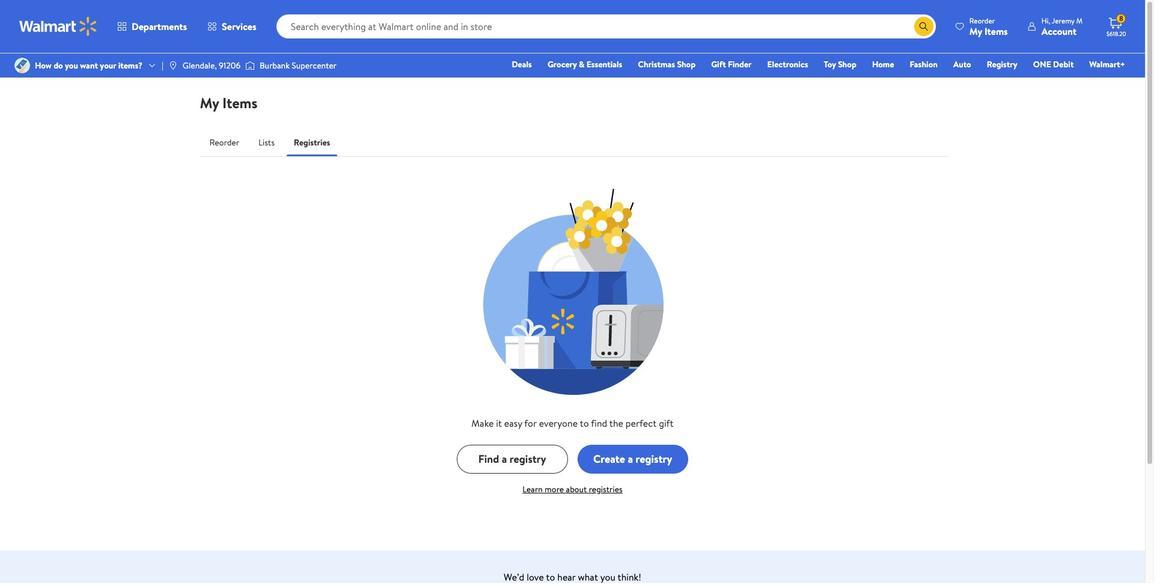 Task type: locate. For each thing, give the bounding box(es) containing it.
1 shop from the left
[[677, 58, 696, 70]]

items down "91206"
[[223, 93, 258, 113]]

create
[[594, 451, 625, 466]]

1 horizontal spatial registry
[[636, 451, 673, 466]]

learn more about registries
[[523, 484, 623, 496]]

0 vertical spatial my
[[970, 24, 983, 38]]

christmas shop
[[638, 58, 696, 70]]

1 registry from the left
[[510, 451, 547, 466]]

2 registry from the left
[[636, 451, 673, 466]]

create a registry button
[[578, 445, 689, 474]]

my up auto link
[[970, 24, 983, 38]]

registry link
[[982, 58, 1023, 71]]

shop right toy
[[838, 58, 857, 70]]

1 horizontal spatial reorder
[[970, 15, 995, 26]]

 image right the "|"
[[168, 61, 178, 70]]

make it easy for everyone to find the perfect gift
[[472, 417, 674, 430]]

reorder inside reorder my items
[[970, 15, 995, 26]]

8
[[1120, 13, 1124, 24]]

a right find on the left bottom
[[502, 451, 507, 466]]

0 horizontal spatial a
[[502, 451, 507, 466]]

 image
[[14, 58, 30, 73], [245, 60, 255, 72], [168, 61, 178, 70]]

0 horizontal spatial  image
[[14, 58, 30, 73]]

0 horizontal spatial items
[[223, 93, 258, 113]]

registry up learn
[[510, 451, 547, 466]]

 image for glendale, 91206
[[168, 61, 178, 70]]

 image for how do you want your items?
[[14, 58, 30, 73]]

reorder up registry on the right top of page
[[970, 15, 995, 26]]

registry down gift
[[636, 451, 673, 466]]

my
[[970, 24, 983, 38], [200, 93, 219, 113]]

1 a from the left
[[502, 451, 507, 466]]

2 horizontal spatial  image
[[245, 60, 255, 72]]

0 horizontal spatial reorder
[[210, 137, 239, 149]]

0 vertical spatial items
[[985, 24, 1008, 38]]

a right create
[[628, 451, 633, 466]]

jeremy
[[1052, 15, 1075, 26]]

$618.20
[[1107, 29, 1127, 38]]

how
[[35, 60, 52, 72]]

1 vertical spatial reorder
[[210, 137, 239, 149]]

items
[[985, 24, 1008, 38], [223, 93, 258, 113]]

deals
[[512, 58, 532, 70]]

christmas
[[638, 58, 675, 70]]

find
[[591, 417, 608, 430]]

auto link
[[948, 58, 977, 71]]

gift
[[712, 58, 726, 70]]

about
[[566, 484, 587, 496]]

find
[[479, 451, 499, 466]]

&
[[579, 58, 585, 70]]

1 horizontal spatial shop
[[838, 58, 857, 70]]

reorder down my items
[[210, 137, 239, 149]]

glendale,
[[183, 60, 217, 72]]

my inside reorder my items
[[970, 24, 983, 38]]

shop right christmas
[[677, 58, 696, 70]]

grocery & essentials link
[[542, 58, 628, 71]]

1 horizontal spatial my
[[970, 24, 983, 38]]

2 a from the left
[[628, 451, 633, 466]]

deals link
[[507, 58, 538, 71]]

create a registry
[[594, 451, 673, 466]]

more
[[545, 484, 564, 496]]

toy
[[824, 58, 836, 70]]

my down "glendale, 91206"
[[200, 93, 219, 113]]

fashion
[[910, 58, 938, 70]]

shop
[[677, 58, 696, 70], [838, 58, 857, 70]]

find a registry
[[479, 451, 547, 466]]

1 horizontal spatial a
[[628, 451, 633, 466]]

do
[[54, 60, 63, 72]]

items up registry on the right top of page
[[985, 24, 1008, 38]]

one
[[1034, 58, 1052, 70]]

2 shop from the left
[[838, 58, 857, 70]]

hi, jeremy m account
[[1042, 15, 1083, 38]]

gift finder
[[712, 58, 752, 70]]

0 vertical spatial reorder
[[970, 15, 995, 26]]

perfect
[[626, 417, 657, 430]]

burbank supercenter
[[260, 60, 337, 72]]

how do you want your items?
[[35, 60, 143, 72]]

0 horizontal spatial registry
[[510, 451, 547, 466]]

1 vertical spatial my
[[200, 93, 219, 113]]

 image right "91206"
[[245, 60, 255, 72]]

registry for find a registry
[[510, 451, 547, 466]]

m
[[1077, 15, 1083, 26]]

registry
[[510, 451, 547, 466], [636, 451, 673, 466]]

1 horizontal spatial items
[[985, 24, 1008, 38]]

walmart+
[[1090, 58, 1126, 70]]

1 horizontal spatial  image
[[168, 61, 178, 70]]

reorder
[[970, 15, 995, 26], [210, 137, 239, 149]]

0 horizontal spatial shop
[[677, 58, 696, 70]]

lists link
[[249, 128, 284, 157]]

Search search field
[[276, 14, 936, 38]]

toy shop
[[824, 58, 857, 70]]

learn more about registries link
[[523, 484, 623, 496]]

departments button
[[107, 12, 197, 41]]

a for find
[[502, 451, 507, 466]]

 image left 'how'
[[14, 58, 30, 73]]

a
[[502, 451, 507, 466], [628, 451, 633, 466]]

walmart+ link
[[1084, 58, 1131, 71]]

my items
[[200, 93, 258, 113]]

reorder my items
[[970, 15, 1008, 38]]



Task type: describe. For each thing, give the bounding box(es) containing it.
one debit link
[[1028, 58, 1080, 71]]

registries link
[[284, 128, 340, 157]]

one debit
[[1034, 58, 1074, 70]]

shop for toy shop
[[838, 58, 857, 70]]

electronics
[[768, 58, 809, 70]]

reorder for reorder my items
[[970, 15, 995, 26]]

debit
[[1054, 58, 1074, 70]]

your
[[100, 60, 116, 72]]

finder
[[728, 58, 752, 70]]

grocery
[[548, 58, 577, 70]]

Walmart Site-Wide search field
[[276, 14, 936, 38]]

1 vertical spatial items
[[223, 93, 258, 113]]

home
[[873, 58, 895, 70]]

gift
[[659, 417, 674, 430]]

toy shop link
[[819, 58, 862, 71]]

make
[[472, 417, 494, 430]]

learn
[[523, 484, 543, 496]]

91206
[[219, 60, 241, 72]]

easy
[[504, 417, 522, 430]]

the
[[610, 417, 624, 430]]

for
[[525, 417, 537, 430]]

8 $618.20
[[1107, 13, 1127, 38]]

hi,
[[1042, 15, 1051, 26]]

home link
[[867, 58, 900, 71]]

registries
[[294, 137, 330, 149]]

reorder for reorder
[[210, 137, 239, 149]]

|
[[162, 60, 163, 72]]

items inside reorder my items
[[985, 24, 1008, 38]]

reorder link
[[200, 128, 249, 157]]

 image for burbank supercenter
[[245, 60, 255, 72]]

essentials
[[587, 58, 623, 70]]

services
[[222, 20, 257, 33]]

items?
[[118, 60, 143, 72]]

want
[[80, 60, 98, 72]]

burbank
[[260, 60, 290, 72]]

registries
[[589, 484, 623, 496]]

departments
[[132, 20, 187, 33]]

you
[[65, 60, 78, 72]]

0 horizontal spatial my
[[200, 93, 219, 113]]

fashion link
[[905, 58, 944, 71]]

supercenter
[[292, 60, 337, 72]]

walmart image
[[19, 17, 97, 36]]

auto
[[954, 58, 972, 70]]

account
[[1042, 24, 1077, 38]]

to
[[580, 417, 589, 430]]

christmas shop link
[[633, 58, 701, 71]]

services button
[[197, 12, 267, 41]]

a for create
[[628, 451, 633, 466]]

search icon image
[[919, 22, 929, 31]]

electronics link
[[762, 58, 814, 71]]

gift finder link
[[706, 58, 757, 71]]

registry for create a registry
[[636, 451, 673, 466]]

it
[[496, 417, 502, 430]]

find a registry button
[[457, 445, 568, 474]]

glendale, 91206
[[183, 60, 241, 72]]

shop for christmas shop
[[677, 58, 696, 70]]

lists
[[259, 137, 275, 149]]

grocery & essentials
[[548, 58, 623, 70]]

registry
[[987, 58, 1018, 70]]

everyone
[[539, 417, 578, 430]]



Task type: vqa. For each thing, say whether or not it's contained in the screenshot.
Reorder My Items
yes



